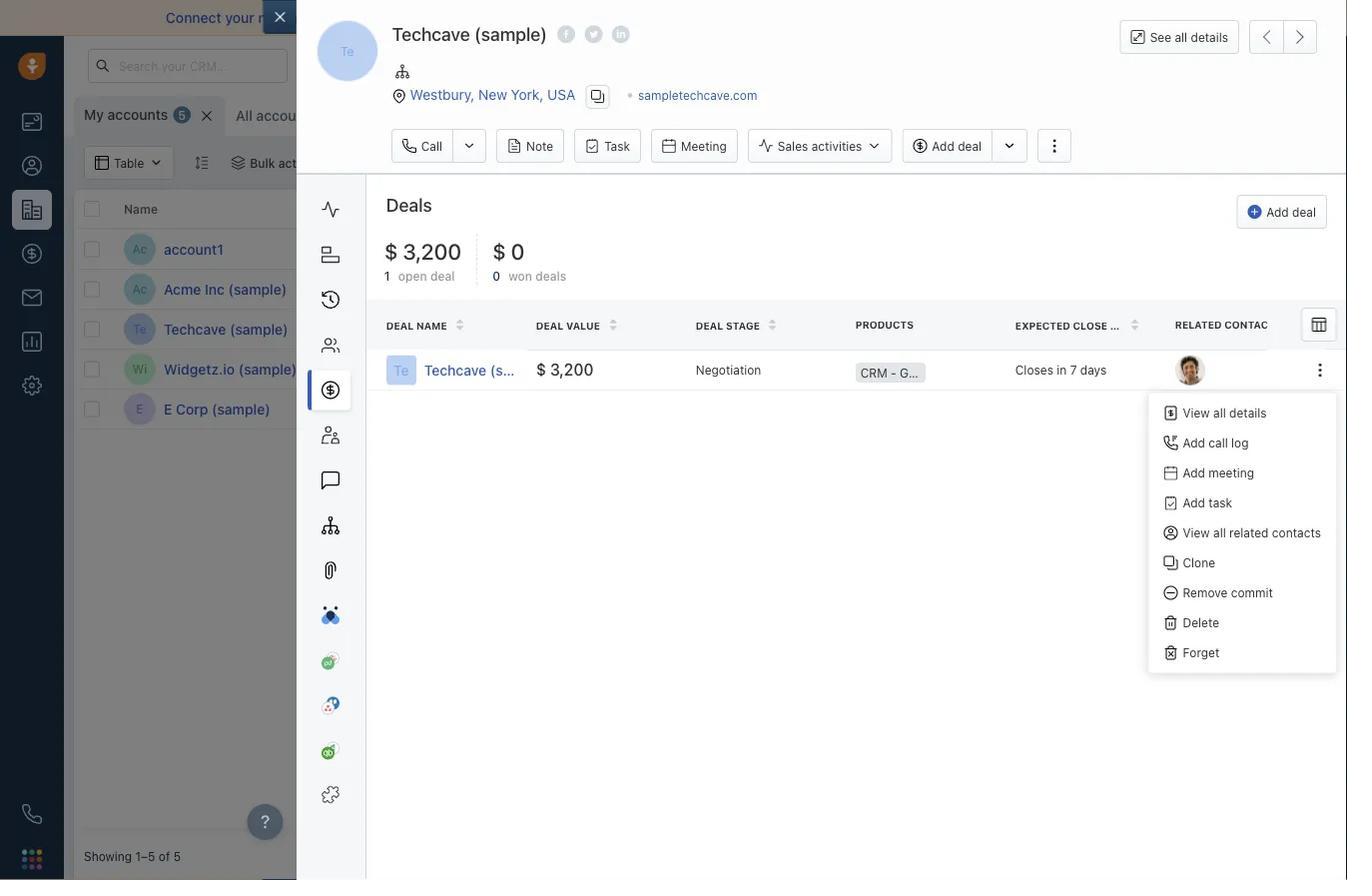 Task type: locate. For each thing, give the bounding box(es) containing it.
1 + click to add from the top
[[1133, 322, 1211, 336]]

related for related contacts
[[384, 202, 428, 216]]

0 horizontal spatial add deal button
[[902, 129, 992, 163]]

view up clone
[[1183, 526, 1210, 540]]

all for see all details
[[1175, 30, 1188, 44]]

2 horizontal spatial te
[[394, 362, 409, 378]]

(sample) up e corp (sample) at left
[[239, 361, 297, 377]]

2 vertical spatial all
[[1214, 526, 1227, 540]]

details
[[1191, 30, 1229, 44], [1230, 406, 1267, 420]]

press space to select this row. row containing $ 5,600
[[374, 350, 1348, 390]]

2 row group from the left
[[374, 230, 1348, 430]]

1 john from the top
[[857, 322, 885, 336]]

my for my territory accounts
[[337, 107, 357, 124]]

ac left acme
[[132, 282, 147, 296]]

o
[[607, 109, 616, 123]]

+ click to add right 2
[[1133, 362, 1211, 376]]

click right date on the right top
[[1144, 322, 1172, 336]]

john
[[857, 322, 885, 336], [857, 362, 885, 376]]

meeting button
[[651, 129, 738, 163]]

view for view all related contacts
[[1183, 526, 1210, 540]]

click
[[1294, 240, 1321, 254], [1144, 322, 1172, 336], [1144, 362, 1172, 376], [1294, 400, 1321, 414], [1144, 402, 1172, 416]]

container_wx8msf4aqz5i3rn1 image
[[347, 156, 361, 170], [838, 362, 852, 376], [983, 362, 997, 376]]

related for related contact
[[1176, 319, 1222, 330]]

1 vertical spatial add
[[1190, 362, 1211, 376]]

grid containing $ 3,200
[[74, 190, 1348, 832]]

details for see all details
[[1191, 30, 1229, 44]]

deal
[[958, 139, 982, 153], [1293, 205, 1317, 219], [431, 269, 455, 283]]

westbury,
[[410, 86, 475, 103]]

in left 7 at top
[[1057, 363, 1067, 377]]

to left start
[[1077, 9, 1090, 26]]

accounts right all
[[256, 107, 317, 124]]

0 horizontal spatial task
[[1020, 322, 1044, 336]]

phone element
[[12, 794, 52, 834]]

techcave down the "name"
[[424, 362, 487, 378]]

techcave left and on the left top
[[392, 23, 470, 44]]

click for second the j icon from the bottom of the page
[[1144, 362, 1172, 376]]

0 up won
[[511, 238, 525, 264]]

2 vertical spatial deal
[[431, 269, 455, 283]]

0 horizontal spatial deal
[[431, 269, 455, 283]]

ad up 192663430 at the right top of page
[[1340, 240, 1348, 254]]

+ click to ad
[[1283, 240, 1348, 254], [1283, 400, 1348, 414]]

more...
[[531, 109, 572, 123]]

due
[[1073, 362, 1094, 376]]

(sample) left 2-
[[475, 23, 547, 44]]

ad for cell underneath 'closes'
[[1340, 400, 1348, 414]]

all
[[236, 107, 253, 124]]

0 horizontal spatial e
[[136, 402, 143, 416]]

from
[[1128, 9, 1159, 26]]

+ click to add for 5,600
[[1133, 362, 1211, 376]]

sampletechcave.com up meeting button
[[638, 88, 758, 102]]

press space to select this row. row containing $ 3,200
[[374, 310, 1348, 350]]

+ down due in 2 days
[[1133, 402, 1140, 416]]

dialog containing $ 3,200
[[263, 0, 1348, 880]]

sampletechcave.com link
[[638, 88, 758, 102], [533, 322, 653, 336]]

task button
[[575, 129, 641, 163]]

details down scratch.
[[1191, 30, 1229, 44]]

1 john smith from the top
[[857, 322, 921, 336]]

row group
[[74, 230, 374, 430], [374, 230, 1348, 430]]

$ 3,200 up $ 5,600
[[683, 319, 741, 338]]

1 vertical spatial j image
[[385, 393, 417, 425]]

1 row group from the left
[[74, 230, 374, 430]]

techcave (sample) down acme inc (sample) link
[[164, 321, 288, 337]]

1 vertical spatial john smith
[[857, 362, 921, 376]]

smith for 3,200
[[888, 322, 921, 336]]

days right 7 at top
[[1081, 363, 1107, 377]]

1 horizontal spatial 1
[[384, 269, 390, 283]]

2 vertical spatial 3,200
[[550, 360, 594, 379]]

1 smith from the top
[[888, 322, 921, 336]]

0 vertical spatial $ 3,200
[[683, 319, 741, 338]]

account1
[[164, 241, 224, 257]]

2 john smith from the top
[[857, 362, 921, 376]]

e for e
[[136, 402, 143, 416]]

date
[[1111, 320, 1138, 331]]

1 horizontal spatial my
[[337, 107, 357, 124]]

1 vertical spatial related
[[1176, 319, 1222, 330]]

0 horizontal spatial deal
[[386, 320, 414, 331]]

1 horizontal spatial $ 3,200
[[683, 319, 741, 338]]

1 left filter
[[369, 156, 375, 170]]

to up 192663430 at the right top of page
[[1325, 240, 1336, 254]]

row group containing $ 3,200
[[374, 230, 1348, 430]]

3 + click to add from the top
[[1133, 402, 1211, 416]]

1 horizontal spatial related
[[1176, 319, 1222, 330]]

sampletechcave.com
[[638, 88, 758, 102], [533, 322, 653, 336]]

0 vertical spatial details
[[1191, 30, 1229, 44]]

$ up l icon
[[384, 238, 398, 264]]

in left 2
[[1098, 362, 1108, 376]]

details up log
[[1230, 406, 1267, 420]]

1 horizontal spatial add deal
[[1267, 205, 1317, 219]]

details inside button
[[1191, 30, 1229, 44]]

2 ad from the top
[[1340, 400, 1348, 414]]

e corp (sample) link
[[164, 399, 270, 419]]

3 deal from the left
[[696, 320, 724, 331]]

te button
[[316, 20, 378, 82]]

2 vertical spatial + click to add
[[1133, 402, 1211, 416]]

$ inside "$ 0 0 won deals"
[[493, 238, 506, 264]]

0 horizontal spatial techcave (sample) link
[[164, 319, 288, 339]]

+ click to add up add call log
[[1133, 402, 1211, 416]]

+ right 'close'
[[1133, 322, 1140, 336]]

details for view all details
[[1230, 406, 1267, 420]]

in inside dialog
[[1057, 363, 1067, 377]]

+ click to add for 3,200
[[1133, 322, 1211, 336]]

$
[[384, 238, 398, 264], [493, 238, 506, 264], [683, 319, 693, 338], [683, 359, 693, 378], [536, 360, 546, 379]]

sampletechcave.com down sampleacme.com link
[[533, 322, 653, 336]]

sampletechcave.com link down sampleacme.com link
[[533, 322, 653, 336]]

add deal button
[[902, 129, 992, 163], [1237, 195, 1328, 229]]

e for e corp (sample)
[[164, 401, 172, 417]]

1 inside $ 3,200 1 open deal
[[384, 269, 390, 283]]

related left contact
[[1176, 319, 1222, 330]]

1 vertical spatial + click to ad
[[1283, 400, 1348, 414]]

row group containing account1
[[74, 230, 374, 430]]

in for due
[[1098, 362, 1108, 376]]

1 horizontal spatial deal
[[958, 139, 982, 153]]

deal left value
[[536, 320, 564, 331]]

3,200 down deal value
[[550, 360, 594, 379]]

5 right 1–5
[[174, 849, 181, 863]]

0 horizontal spatial details
[[1191, 30, 1229, 44]]

(sample) inside e corp (sample) link
[[212, 401, 270, 417]]

2 + click to add from the top
[[1133, 362, 1211, 376]]

to down the '503615394' link
[[1325, 400, 1336, 414]]

john smith for $ 5,600
[[857, 362, 921, 376]]

0 horizontal spatial my
[[84, 106, 104, 123]]

0 horizontal spatial 0
[[493, 269, 500, 283]]

widgetz.io (sample) link
[[164, 359, 297, 379]]

+ down the '503615394' link
[[1283, 400, 1290, 414]]

deals
[[386, 194, 432, 215]]

$ 3,200
[[683, 319, 741, 338], [536, 360, 594, 379]]

1 horizontal spatial container_wx8msf4aqz5i3rn1 image
[[838, 362, 852, 376]]

techcave (sample) link up 'widgetz.io (sample)'
[[164, 319, 288, 339]]

all for view all details
[[1214, 406, 1227, 420]]

2 view from the top
[[1183, 526, 1210, 540]]

click right 2
[[1144, 362, 1172, 376]]

1 vertical spatial techcave
[[164, 321, 226, 337]]

(sample) down widgetz.io (sample) link
[[212, 401, 270, 417]]

1 vertical spatial 5
[[174, 849, 181, 863]]

1 horizontal spatial details
[[1230, 406, 1267, 420]]

0 vertical spatial related
[[384, 202, 428, 216]]

3,200 up '5,600'
[[697, 319, 741, 338]]

te
[[341, 44, 354, 58], [133, 322, 147, 336], [394, 362, 409, 378]]

e left corp
[[164, 401, 172, 417]]

0 left won
[[493, 269, 500, 283]]

0 horizontal spatial 1
[[369, 156, 375, 170]]

contacts down applied
[[431, 202, 483, 216]]

your
[[225, 9, 255, 26]]

1 horizontal spatial te
[[341, 44, 354, 58]]

2 horizontal spatial deal
[[696, 320, 724, 331]]

0 horizontal spatial in
[[1057, 363, 1067, 377]]

1 vertical spatial deal
[[1293, 205, 1317, 219]]

name
[[124, 202, 158, 216]]

contacts right related
[[1273, 526, 1322, 540]]

1 horizontal spatial of
[[630, 9, 644, 26]]

in
[[1098, 362, 1108, 376], [1057, 363, 1067, 377]]

1 vertical spatial 3,200
[[697, 319, 741, 338]]

view
[[1183, 406, 1210, 420], [1183, 526, 1210, 540]]

call
[[1209, 436, 1229, 450]]

close
[[1073, 320, 1108, 331]]

1 vertical spatial john
[[857, 362, 885, 376]]

send email image
[[1150, 58, 1164, 74]]

0 horizontal spatial $ 3,200
[[536, 360, 594, 379]]

techcave
[[392, 23, 470, 44], [164, 321, 226, 337], [424, 362, 487, 378]]

1 horizontal spatial 0
[[511, 238, 525, 264]]

1 vertical spatial 0
[[493, 269, 500, 283]]

press space to select this row. row containing acme inc (sample)
[[74, 270, 374, 310]]

1 vertical spatial + click to add
[[1133, 362, 1211, 376]]

2 vertical spatial te
[[394, 362, 409, 378]]

0 vertical spatial john
[[857, 322, 885, 336]]

(sample) right inc
[[228, 281, 287, 297]]

sales
[[778, 139, 808, 153]]

cell
[[673, 230, 823, 269], [823, 230, 973, 269], [973, 230, 1123, 269], [673, 390, 823, 429], [823, 390, 973, 429], [973, 390, 1123, 429]]

click down due in 2 days
[[1144, 402, 1172, 416]]

5 inside my accounts 5
[[178, 108, 186, 122]]

john smith
[[857, 322, 921, 336], [857, 362, 921, 376]]

1 horizontal spatial e
[[164, 401, 172, 417]]

0 vertical spatial ad
[[1340, 240, 1348, 254]]

503615394
[[1283, 360, 1348, 374]]

+ click to add up due in 2 days
[[1133, 322, 1211, 336]]

techcave up widgetz.io
[[164, 321, 226, 337]]

1 horizontal spatial accounts
[[256, 107, 317, 124]]

bulk actions
[[250, 156, 321, 170]]

+ right 2
[[1133, 362, 1140, 376]]

1 - from the left
[[384, 242, 389, 256]]

to
[[313, 9, 327, 26], [1077, 9, 1090, 26], [1325, 240, 1336, 254], [1175, 322, 1186, 336], [1175, 362, 1186, 376], [1325, 400, 1336, 414], [1175, 402, 1186, 416]]

1 vertical spatial add deal button
[[1237, 195, 1328, 229]]

1 add from the top
[[1190, 322, 1211, 336]]

conversations.
[[686, 9, 783, 26]]

ac down name
[[132, 242, 147, 256]]

1 vertical spatial 1
[[384, 269, 390, 283]]

add up add call log
[[1190, 402, 1211, 416]]

0 vertical spatial te
[[341, 44, 354, 58]]

note button
[[497, 129, 565, 163]]

click for the s icon on the left top of page
[[1144, 322, 1172, 336]]

2 horizontal spatial 3,200
[[697, 319, 741, 338]]

my
[[84, 106, 104, 123], [337, 107, 357, 124]]

+ click to add
[[1133, 322, 1211, 336], [1133, 362, 1211, 376], [1133, 402, 1211, 416]]

call button
[[391, 129, 453, 163]]

1 horizontal spatial techcave (sample) link
[[424, 360, 549, 380]]

dialog
[[263, 0, 1348, 880]]

+ left expected
[[983, 322, 991, 336]]

$ 0 0 won deals
[[493, 238, 567, 283]]

all right see
[[1175, 30, 1188, 44]]

te down improve in the left top of the page
[[341, 44, 354, 58]]

1 horizontal spatial in
[[1098, 362, 1108, 376]]

task up 'closes'
[[1020, 322, 1044, 336]]

s image
[[385, 313, 417, 345]]

0 vertical spatial + click to ad
[[1283, 240, 1348, 254]]

grid
[[74, 190, 1348, 832]]

related
[[384, 202, 428, 216], [1176, 319, 1222, 330]]

in inside press space to select this row. row
[[1098, 362, 1108, 376]]

+ down phone at top right
[[1283, 240, 1290, 254]]

view inside view all details link
[[1183, 406, 1210, 420]]

0 vertical spatial add
[[1190, 322, 1211, 336]]

2 horizontal spatial accounts
[[418, 107, 479, 124]]

cell down 'closes'
[[973, 390, 1123, 429]]

add for 5,600
[[1190, 362, 1211, 376]]

john for 3,200
[[857, 322, 885, 336]]

of right 1–5
[[159, 849, 170, 863]]

192665200
[[1283, 320, 1348, 334]]

(sample) inside widgetz.io (sample) link
[[239, 361, 297, 377]]

0 vertical spatial smith
[[888, 322, 921, 336]]

deal left stage
[[696, 320, 724, 331]]

--
[[384, 242, 395, 256]]

ad down the '503615394' link
[[1340, 400, 1348, 414]]

account1 link
[[164, 239, 224, 259]]

5 down search your crm... text box
[[178, 108, 186, 122]]

j image
[[385, 353, 417, 385], [385, 393, 417, 425]]

cell down products
[[823, 390, 973, 429]]

techcave (sample) up westbury, new york, usa
[[392, 23, 547, 44]]

0 horizontal spatial 3,200
[[403, 238, 462, 264]]

2 + click to ad from the top
[[1283, 400, 1348, 414]]

1 vertical spatial ac
[[132, 282, 147, 296]]

1 deal from the left
[[386, 320, 414, 331]]

2 smith from the top
[[888, 362, 921, 376]]

all up call
[[1214, 406, 1227, 420]]

improve
[[330, 9, 383, 26]]

1 horizontal spatial days
[[1122, 362, 1148, 376]]

cell down negotiation
[[673, 390, 823, 429]]

2 deal from the left
[[536, 320, 564, 331]]

accounts for my
[[108, 106, 168, 123]]

task
[[1020, 322, 1044, 336], [1209, 496, 1233, 510]]

0 horizontal spatial container_wx8msf4aqz5i3rn1 image
[[347, 156, 361, 170]]

$ right $ 3,200 1 open deal
[[493, 238, 506, 264]]

days inside dialog
[[1081, 363, 1107, 377]]

all inside see all details button
[[1175, 30, 1188, 44]]

0 horizontal spatial related
[[384, 202, 428, 216]]

view up add call log
[[1183, 406, 1210, 420]]

smith
[[888, 322, 921, 336], [888, 362, 921, 376]]

add up view all details
[[1190, 362, 1211, 376]]

press space to select this row. row containing widgetz.io (sample)
[[74, 350, 374, 390]]

0 horizontal spatial of
[[159, 849, 170, 863]]

0 vertical spatial j image
[[385, 353, 417, 385]]

connect
[[166, 9, 222, 26]]

0 vertical spatial contacts
[[431, 202, 483, 216]]

accounts down search your crm... text box
[[108, 106, 168, 123]]

of right linkedin circled image
[[630, 9, 644, 26]]

all inside view all details link
[[1214, 406, 1227, 420]]

all for view all related contacts
[[1214, 526, 1227, 540]]

deal left the "name"
[[386, 320, 414, 331]]

te down the s icon on the left top of page
[[394, 362, 409, 378]]

inc
[[205, 281, 225, 297]]

facebook circled image
[[557, 23, 575, 45]]

$ 3,200 1 open deal
[[384, 238, 462, 283]]

add deal
[[932, 139, 982, 153], [1267, 205, 1317, 219]]

have
[[1042, 9, 1073, 26]]

2 ac from the top
[[132, 282, 147, 296]]

deal for deal stage
[[696, 320, 724, 331]]

2 vertical spatial techcave
[[424, 362, 487, 378]]

+ click to ad up 192663430 at the right top of page
[[1283, 240, 1348, 254]]

to up view all details
[[1175, 362, 1186, 376]]

cell up stage
[[673, 230, 823, 269]]

1 vertical spatial details
[[1230, 406, 1267, 420]]

1 view from the top
[[1183, 406, 1210, 420]]

1 vertical spatial task
[[1209, 496, 1233, 510]]

3 more...
[[520, 109, 572, 123]]

+ click to ad down the '503615394' link
[[1283, 400, 1348, 414]]

1 vertical spatial sampletechcave.com
[[533, 322, 653, 336]]

ac for acme inc (sample)
[[132, 282, 147, 296]]

0 horizontal spatial days
[[1081, 363, 1107, 377]]

press space to select this row. row
[[74, 230, 374, 270], [374, 230, 1348, 270], [74, 270, 374, 310], [374, 270, 1348, 310], [74, 310, 374, 350], [374, 310, 1348, 350], [74, 350, 374, 390], [374, 350, 1348, 390], [74, 390, 374, 430], [374, 390, 1348, 430]]

all left related
[[1214, 526, 1227, 540]]

sampletechcave.com link up meeting button
[[638, 88, 758, 102]]

territory
[[360, 107, 415, 124]]

+
[[1283, 240, 1290, 254], [1133, 322, 1140, 336], [983, 322, 991, 336], [1133, 362, 1140, 376], [1283, 400, 1290, 414], [1133, 402, 1140, 416]]

value
[[566, 320, 600, 331]]

0 vertical spatial all
[[1175, 30, 1188, 44]]

widgetz.io
[[533, 362, 592, 376]]

1 ad from the top
[[1340, 240, 1348, 254]]

techcave (sample)
[[392, 23, 547, 44], [164, 321, 288, 337], [424, 362, 549, 378]]

2 add from the top
[[1190, 362, 1211, 376]]

1 ac from the top
[[132, 242, 147, 256]]

0 vertical spatial 3,200
[[403, 238, 462, 264]]

0 vertical spatial ac
[[132, 242, 147, 256]]

1 horizontal spatial contacts
[[1273, 526, 1322, 540]]

5
[[178, 108, 186, 122], [174, 849, 181, 863]]

3,200 up open
[[403, 238, 462, 264]]

click down phone at top right
[[1294, 240, 1321, 254]]

add meeting
[[1183, 466, 1255, 480]]

techcave (sample) link down the "name"
[[424, 360, 549, 380]]

1 horizontal spatial task
[[1209, 496, 1233, 510]]

linkedin circled image
[[612, 23, 630, 45]]

container_wx8msf4aqz5i3rn1 image for 1 filter applied
[[347, 156, 361, 170]]

ac
[[132, 242, 147, 256], [132, 282, 147, 296]]

0 vertical spatial 5
[[178, 108, 186, 122]]

2 horizontal spatial container_wx8msf4aqz5i3rn1 image
[[983, 362, 997, 376]]

0 vertical spatial 0
[[511, 238, 525, 264]]

te up wi
[[133, 322, 147, 336]]

e down wi
[[136, 402, 143, 416]]

name row
[[74, 190, 374, 230]]

$ 3,200 down deal value
[[536, 360, 594, 379]]

add
[[932, 139, 955, 153], [1267, 205, 1289, 219], [994, 322, 1016, 336], [1183, 436, 1206, 450], [1183, 466, 1206, 480], [1183, 496, 1206, 510]]

1 horizontal spatial deal
[[536, 320, 564, 331]]

0 vertical spatial john smith
[[857, 322, 921, 336]]

activities
[[812, 139, 863, 153]]

all
[[1175, 30, 1188, 44], [1214, 406, 1227, 420], [1214, 526, 1227, 540]]

task down add meeting
[[1209, 496, 1233, 510]]

2 john from the top
[[857, 362, 885, 376]]

days right 2
[[1122, 362, 1148, 376]]

1 left open
[[384, 269, 390, 283]]

accounts down westbury,
[[418, 107, 479, 124]]

1 vertical spatial smith
[[888, 362, 921, 376]]

related up --
[[384, 202, 428, 216]]

0 horizontal spatial add deal
[[932, 139, 982, 153]]

negotiation
[[696, 363, 762, 377]]

container_wx8msf4aqz5i3rn1 image inside 1 filter applied button
[[347, 156, 361, 170]]

0 horizontal spatial accounts
[[108, 106, 168, 123]]

1 vertical spatial te
[[133, 322, 147, 336]]

techcave (sample) down the "name"
[[424, 362, 549, 378]]



Task type: describe. For each thing, give the bounding box(es) containing it.
5,600
[[697, 359, 741, 378]]

days for due in 2 days
[[1122, 362, 1148, 376]]

1 vertical spatial of
[[159, 849, 170, 863]]

wi
[[132, 362, 147, 376]]

0 vertical spatial add deal
[[932, 139, 982, 153]]

3 more... button
[[492, 102, 583, 130]]

0 vertical spatial techcave (sample) link
[[164, 319, 288, 339]]

cell up expected
[[973, 230, 1123, 269]]

task inside press space to select this row. row
[[1020, 322, 1044, 336]]

container_wx8msf4aqz5i3rn1 image
[[231, 156, 245, 170]]

scratch.
[[1163, 9, 1217, 26]]

my accounts link
[[84, 105, 168, 125]]

click down the '503615394' link
[[1294, 400, 1321, 414]]

cell up products
[[823, 230, 973, 269]]

closes in 7 days
[[1016, 363, 1107, 377]]

my for my accounts 5
[[84, 106, 104, 123]]

press space to select this row. row containing techcave (sample)
[[74, 310, 374, 350]]

press space to select this row. row containing e corp (sample)
[[74, 390, 374, 430]]

showing 1–5 of 5
[[84, 849, 181, 863]]

ad for cell on top of expected
[[1340, 240, 1348, 254]]

0 horizontal spatial te
[[133, 322, 147, 336]]

press space to select this row. row containing account1
[[74, 230, 374, 270]]

related
[[1230, 526, 1269, 540]]

2 - from the left
[[389, 242, 395, 256]]

view all details
[[1183, 406, 1267, 420]]

actions
[[278, 156, 321, 170]]

0 vertical spatial techcave
[[392, 23, 470, 44]]

2 j image from the top
[[385, 393, 417, 425]]

0 vertical spatial sampletechcave.com link
[[638, 88, 758, 102]]

view all details link
[[1149, 398, 1337, 428]]

⌘ o
[[593, 109, 616, 123]]

2
[[1111, 362, 1118, 376]]

1 horizontal spatial 3,200
[[550, 360, 594, 379]]

remove commit
[[1183, 586, 1274, 600]]

(sample) up 'widgetz.io (sample)'
[[230, 321, 288, 337]]

days for closes in 7 days
[[1081, 363, 1107, 377]]

so
[[957, 9, 972, 26]]

3,200 inside $ 3,200 1 open deal
[[403, 238, 462, 264]]

applied
[[408, 156, 451, 170]]

you
[[976, 9, 1000, 26]]

deal stage
[[696, 320, 760, 331]]

so you don't have to start from scratch.
[[957, 9, 1217, 26]]

1 inside 1 filter applied button
[[369, 156, 375, 170]]

meeting
[[681, 139, 727, 153]]

sales activities
[[778, 139, 863, 153]]

0 vertical spatial deal
[[958, 139, 982, 153]]

192663430 link
[[1283, 279, 1348, 300]]

1 vertical spatial sampletechcave.com link
[[533, 322, 653, 336]]

to right date on the right top
[[1175, 322, 1186, 336]]

to up add call log
[[1175, 402, 1186, 416]]

1–5
[[135, 849, 155, 863]]

$ left '5,600'
[[683, 359, 693, 378]]

deal name
[[386, 320, 447, 331]]

connect your mailbox link
[[166, 9, 313, 26]]

acme
[[164, 281, 201, 297]]

503615394 link
[[1283, 359, 1348, 380]]

see
[[1151, 30, 1172, 44]]

widgetz.io (sample)
[[164, 361, 297, 377]]

delete
[[1183, 616, 1220, 630]]

1 j image from the top
[[385, 353, 417, 385]]

my territory accounts
[[337, 107, 479, 124]]

add call log
[[1183, 436, 1249, 450]]

westbury, new york, usa link
[[410, 86, 576, 103]]

techcave (sample) link inside dialog
[[424, 360, 549, 380]]

1 + click to ad from the top
[[1283, 240, 1348, 254]]

deliverability
[[387, 9, 471, 26]]

sync
[[596, 9, 627, 26]]

bulk actions button
[[218, 146, 334, 180]]

showing
[[84, 849, 132, 863]]

related contacts
[[384, 202, 483, 216]]

1 vertical spatial add deal
[[1267, 205, 1317, 219]]

john for 5,600
[[857, 362, 885, 376]]

contact
[[1225, 319, 1276, 330]]

7
[[1071, 363, 1077, 377]]

3,200 inside press space to select this row. row
[[697, 319, 741, 338]]

deals
[[536, 269, 567, 283]]

0 vertical spatial add deal button
[[902, 129, 992, 163]]

deal inside $ 3,200 1 open deal
[[431, 269, 455, 283]]

$ inside $ 3,200 1 open deal
[[384, 238, 398, 264]]

in for closes
[[1057, 363, 1067, 377]]

widgetz.io link
[[533, 362, 592, 376]]

all accounts
[[236, 107, 317, 124]]

phone image
[[22, 804, 42, 824]]

deal for deal name
[[386, 320, 414, 331]]

call link
[[391, 129, 453, 163]]

2 horizontal spatial deal
[[1293, 205, 1317, 219]]

te inside te "button"
[[341, 44, 354, 58]]

commit
[[1232, 586, 1274, 600]]

don't
[[1004, 9, 1038, 26]]

see all details
[[1151, 30, 1229, 44]]

to right the 'mailbox'
[[313, 9, 327, 26]]

mailbox
[[258, 9, 310, 26]]

york,
[[511, 86, 544, 103]]

call
[[421, 139, 443, 153]]

sampleacme.com
[[533, 282, 632, 296]]

(sample) down deal value
[[490, 362, 549, 378]]

note
[[527, 139, 554, 153]]

$ left deal stage
[[683, 319, 693, 338]]

sampletechcave.com inside dialog
[[638, 88, 758, 102]]

email
[[647, 9, 683, 26]]

3
[[520, 109, 527, 123]]

see all details button
[[1121, 20, 1240, 54]]

1 vertical spatial techcave (sample)
[[164, 321, 288, 337]]

clone
[[1183, 556, 1216, 570]]

container_wx8msf4aqz5i3rn1 image for john smith
[[838, 362, 852, 376]]

start
[[1094, 9, 1125, 26]]

phone
[[1283, 202, 1320, 216]]

0 vertical spatial techcave (sample)
[[392, 23, 547, 44]]

click for second the j icon from the top
[[1144, 402, 1172, 416]]

0 vertical spatial of
[[630, 9, 644, 26]]

accounts for all
[[256, 107, 317, 124]]

+ add task
[[983, 322, 1044, 336]]

sampleacme.com link
[[533, 282, 632, 296]]

view all related contacts
[[1183, 526, 1322, 540]]

view for view all details
[[1183, 406, 1210, 420]]

⌘
[[593, 109, 604, 123]]

expected
[[1016, 320, 1071, 331]]

(sample) inside acme inc (sample) link
[[228, 281, 287, 297]]

press space to select this row. row containing 192663430
[[374, 270, 1348, 310]]

smith for 5,600
[[888, 362, 921, 376]]

enable
[[503, 9, 547, 26]]

1 filter applied button
[[334, 146, 464, 180]]

$ 5,600
[[683, 359, 741, 378]]

l image
[[385, 273, 417, 305]]

closes
[[1016, 363, 1054, 377]]

3 add from the top
[[1190, 402, 1211, 416]]

my territory accounts button up the call
[[327, 96, 487, 136]]

filter
[[378, 156, 405, 170]]

forget
[[1183, 646, 1220, 660]]

ac for account1
[[132, 242, 147, 256]]

widgetz.io
[[164, 361, 235, 377]]

192665200 link
[[1283, 319, 1348, 340]]

due in 2 days
[[1073, 362, 1148, 376]]

westbury, new york, usa
[[410, 86, 576, 103]]

john smith for $ 3,200
[[857, 322, 921, 336]]

add for 3,200
[[1190, 322, 1211, 336]]

usa
[[548, 86, 576, 103]]

bulk
[[250, 156, 275, 170]]

my territory accounts button up call button
[[337, 107, 479, 124]]

Search your CRM... text field
[[88, 49, 288, 83]]

1 horizontal spatial add deal button
[[1237, 195, 1328, 229]]

deal for deal value
[[536, 320, 564, 331]]

freshworks switcher image
[[22, 849, 42, 869]]

way
[[566, 9, 592, 26]]

new
[[479, 86, 507, 103]]

$ down deal value
[[536, 360, 546, 379]]

stage
[[726, 320, 760, 331]]

1 vertical spatial $ 3,200
[[536, 360, 594, 379]]

2 vertical spatial techcave (sample)
[[424, 362, 549, 378]]

related contact
[[1176, 319, 1276, 330]]

twitter circled image
[[585, 23, 603, 45]]



Task type: vqa. For each thing, say whether or not it's contained in the screenshot.
5 to the bottom
yes



